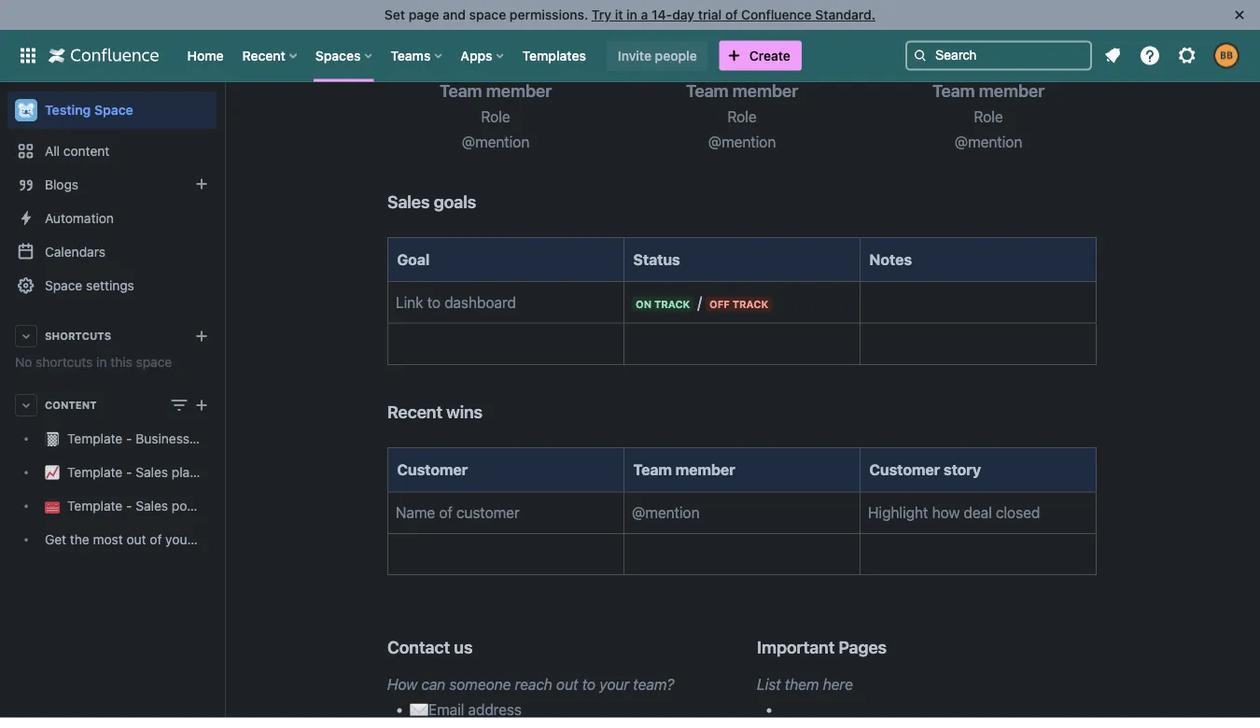 Task type: describe. For each thing, give the bounding box(es) containing it.
1 vertical spatial of
[[439, 504, 453, 521]]

2 role from the left
[[728, 107, 757, 125]]

confluence
[[741, 7, 812, 22]]

them
[[785, 675, 819, 693]]

template - sales portal
[[67, 498, 207, 513]]

name of customer
[[396, 504, 520, 521]]

shortcuts
[[36, 354, 93, 370]]

2 track from the left
[[733, 298, 769, 310]]

space settings
[[45, 278, 134, 293]]

story
[[944, 461, 981, 478]]

in inside space element
[[96, 354, 107, 370]]

invite people button
[[607, 41, 708, 70]]

set
[[385, 7, 405, 22]]

how
[[387, 675, 418, 693]]

it
[[615, 7, 623, 22]]

important
[[757, 637, 835, 657]]

people
[[655, 48, 697, 63]]

templates link
[[517, 41, 592, 70]]

try
[[592, 7, 612, 22]]

shortcuts button
[[7, 319, 217, 353]]

testing space link
[[7, 92, 217, 129]]

reach
[[515, 675, 553, 693]]

copy image for important pages
[[885, 636, 908, 658]]

templates
[[522, 48, 586, 63]]

change view image
[[168, 394, 190, 416]]

highlight how deal closed
[[868, 504, 1040, 521]]

collapse sidebar image
[[204, 92, 245, 129]]

testing space
[[45, 102, 133, 118]]

space inside "link"
[[94, 102, 133, 118]]

testing
[[45, 102, 91, 118]]

customer
[[456, 504, 520, 521]]

on
[[636, 298, 652, 310]]

closed
[[996, 504, 1040, 521]]

blogs
[[45, 177, 79, 192]]

calendars link
[[7, 235, 217, 269]]

review
[[193, 431, 232, 446]]

standard.
[[815, 7, 876, 22]]

calendars
[[45, 244, 105, 260]]

0 vertical spatial sales
[[387, 191, 430, 211]]

name
[[396, 504, 435, 521]]

template - sales portal link
[[7, 489, 217, 523]]

1 role @mention from the left
[[462, 107, 530, 151]]

settings icon image
[[1176, 44, 1199, 67]]

dashboard
[[445, 293, 516, 311]]

/
[[698, 293, 702, 311]]

business
[[136, 431, 189, 446]]

get the most out of your team space
[[45, 532, 265, 547]]

1 vertical spatial to
[[582, 675, 596, 693]]

create
[[749, 48, 791, 63]]

us
[[454, 637, 473, 657]]

invite
[[618, 48, 652, 63]]

try it in a 14-day trial of confluence standard. link
[[592, 7, 876, 22]]

teams button
[[385, 41, 449, 70]]

day
[[672, 7, 695, 22]]

trial
[[698, 7, 722, 22]]

all content
[[45, 143, 110, 159]]

out inside 'link'
[[127, 532, 146, 547]]

0 horizontal spatial to
[[427, 293, 441, 311]]

create a blog image
[[190, 173, 213, 195]]

customer story
[[870, 461, 981, 478]]

home link
[[182, 41, 229, 70]]

template for template - business review
[[67, 431, 123, 446]]

all
[[45, 143, 60, 159]]

recent for recent
[[242, 48, 286, 63]]

template - business review
[[67, 431, 232, 446]]

no shortcuts in this space
[[15, 354, 172, 370]]

get
[[45, 532, 66, 547]]

0 vertical spatial in
[[627, 7, 638, 22]]

highlight
[[868, 504, 928, 521]]

team?
[[633, 675, 674, 693]]

and
[[443, 7, 466, 22]]

template - business review link
[[7, 422, 232, 456]]

template - sales planning
[[67, 464, 223, 480]]

template for template - sales planning
[[67, 464, 123, 480]]

deal
[[964, 504, 992, 521]]

help icon image
[[1139, 44, 1162, 67]]

a
[[641, 7, 648, 22]]

space settings link
[[7, 269, 217, 303]]

customer for customer story
[[870, 461, 940, 478]]

pages
[[839, 637, 887, 657]]



Task type: vqa. For each thing, say whether or not it's contained in the screenshot.
spend at bottom right
no



Task type: locate. For each thing, give the bounding box(es) containing it.
can
[[421, 675, 446, 693]]

how can someone reach out to your team?
[[387, 675, 674, 693]]

1 vertical spatial out
[[556, 675, 578, 693]]

here
[[823, 675, 853, 693]]

of right trial
[[725, 7, 738, 22]]

settings
[[86, 278, 134, 293]]

of down template - sales portal
[[150, 532, 162, 547]]

template
[[67, 431, 123, 446], [67, 464, 123, 480], [67, 498, 123, 513]]

1 vertical spatial template
[[67, 464, 123, 480]]

on track / off track
[[636, 293, 769, 311]]

- left business
[[126, 431, 132, 446]]

space inside 'link'
[[229, 532, 265, 547]]

1 vertical spatial copy image
[[481, 400, 503, 423]]

1 vertical spatial in
[[96, 354, 107, 370]]

0 horizontal spatial of
[[150, 532, 162, 547]]

of inside 'link'
[[150, 532, 162, 547]]

1 horizontal spatial role
[[728, 107, 757, 125]]

2 vertical spatial space
[[229, 532, 265, 547]]

3 - from the top
[[126, 498, 132, 513]]

add shortcut image
[[190, 325, 213, 347]]

of right name
[[439, 504, 453, 521]]

3 role @mention from the left
[[955, 107, 1023, 151]]

0 vertical spatial of
[[725, 7, 738, 22]]

2 vertical spatial of
[[150, 532, 162, 547]]

recent for recent wins
[[387, 402, 443, 422]]

member
[[486, 80, 552, 100], [733, 80, 798, 100], [979, 80, 1045, 100], [676, 461, 736, 478]]

2 vertical spatial -
[[126, 498, 132, 513]]

2 - from the top
[[126, 464, 132, 480]]

blogs link
[[7, 168, 217, 202]]

most
[[93, 532, 123, 547]]

0 horizontal spatial track
[[654, 298, 690, 310]]

- up the get the most out of your team space 'link'
[[126, 498, 132, 513]]

sales
[[387, 191, 430, 211], [136, 464, 168, 480], [136, 498, 168, 513]]

home
[[187, 48, 224, 63]]

notification icon image
[[1102, 44, 1124, 67]]

2 vertical spatial copy image
[[885, 636, 908, 658]]

space element
[[0, 82, 265, 718]]

1 vertical spatial space
[[45, 278, 82, 293]]

0 vertical spatial -
[[126, 431, 132, 446]]

banner
[[0, 29, 1260, 82]]

0 horizontal spatial recent
[[242, 48, 286, 63]]

role @mention
[[462, 107, 530, 151], [708, 107, 776, 151], [955, 107, 1023, 151]]

team
[[440, 80, 482, 100], [686, 80, 729, 100], [933, 80, 975, 100], [634, 461, 672, 478]]

this
[[110, 354, 132, 370]]

someone
[[449, 675, 511, 693]]

customer for customer
[[397, 461, 468, 478]]

1 vertical spatial -
[[126, 464, 132, 480]]

off
[[710, 298, 730, 310]]

tree
[[7, 422, 265, 556]]

role @mention down apps popup button
[[462, 107, 530, 151]]

template up "most"
[[67, 498, 123, 513]]

0 vertical spatial out
[[127, 532, 146, 547]]

1 vertical spatial sales
[[136, 464, 168, 480]]

-
[[126, 431, 132, 446], [126, 464, 132, 480], [126, 498, 132, 513]]

sales left goals
[[387, 191, 430, 211]]

1 vertical spatial space
[[136, 354, 172, 370]]

1 horizontal spatial to
[[582, 675, 596, 693]]

tree containing template - business review
[[7, 422, 265, 556]]

set page and space permissions. try it in a 14-day trial of confluence standard.
[[385, 7, 876, 22]]

page
[[409, 7, 439, 22]]

0 vertical spatial space
[[94, 102, 133, 118]]

track
[[654, 298, 690, 310], [733, 298, 769, 310]]

2 horizontal spatial copy image
[[1043, 79, 1065, 101]]

1 vertical spatial recent
[[387, 402, 443, 422]]

status
[[634, 250, 680, 268]]

the
[[70, 532, 89, 547]]

- up template - sales portal
[[126, 464, 132, 480]]

track left /
[[654, 298, 690, 310]]

role down apps popup button
[[481, 107, 510, 125]]

of
[[725, 7, 738, 22], [439, 504, 453, 521], [150, 532, 162, 547]]

contact us
[[387, 637, 473, 657]]

close image
[[1229, 4, 1251, 26]]

planning
[[172, 464, 223, 480]]

customer up name
[[397, 461, 468, 478]]

out right "reach"
[[556, 675, 578, 693]]

content
[[63, 143, 110, 159]]

- for planning
[[126, 464, 132, 480]]

0 horizontal spatial copy image
[[481, 400, 503, 423]]

0 vertical spatial copy image
[[1043, 79, 1065, 101]]

2 horizontal spatial of
[[725, 7, 738, 22]]

tree inside space element
[[7, 422, 265, 556]]

2 horizontal spatial space
[[469, 7, 506, 22]]

1 track from the left
[[654, 298, 690, 310]]

list them here
[[757, 675, 853, 693]]

how
[[932, 504, 960, 521]]

spaces button
[[310, 41, 379, 70]]

appswitcher icon image
[[17, 44, 39, 67]]

1 horizontal spatial recent
[[387, 402, 443, 422]]

2 horizontal spatial role @mention
[[955, 107, 1023, 151]]

2 vertical spatial sales
[[136, 498, 168, 513]]

copy image
[[1043, 79, 1065, 101], [481, 400, 503, 423], [885, 636, 908, 658]]

1 horizontal spatial copy image
[[885, 636, 908, 658]]

banner containing home
[[0, 29, 1260, 82]]

role down "create" dropdown button
[[728, 107, 757, 125]]

your left team
[[165, 532, 192, 547]]

role
[[481, 107, 510, 125], [728, 107, 757, 125], [974, 107, 1003, 125]]

0 horizontal spatial customer
[[397, 461, 468, 478]]

0 horizontal spatial space
[[136, 354, 172, 370]]

sales down template - business review
[[136, 464, 168, 480]]

0 horizontal spatial space
[[45, 278, 82, 293]]

1 customer from the left
[[397, 461, 468, 478]]

in
[[627, 7, 638, 22], [96, 354, 107, 370]]

your left team? on the right of the page
[[600, 675, 629, 693]]

sales up get the most out of your team space
[[136, 498, 168, 513]]

in left this
[[96, 354, 107, 370]]

teams
[[391, 48, 431, 63]]

space right and
[[469, 7, 506, 22]]

in left a
[[627, 7, 638, 22]]

1 horizontal spatial track
[[733, 298, 769, 310]]

1 template from the top
[[67, 431, 123, 446]]

Search field
[[906, 41, 1092, 70]]

no
[[15, 354, 32, 370]]

goal
[[397, 250, 430, 268]]

1 vertical spatial your
[[600, 675, 629, 693]]

2 customer from the left
[[870, 461, 940, 478]]

space
[[469, 7, 506, 22], [136, 354, 172, 370], [229, 532, 265, 547]]

your inside 'link'
[[165, 532, 192, 547]]

14-
[[652, 7, 672, 22]]

permissions.
[[510, 7, 588, 22]]

space right this
[[136, 354, 172, 370]]

template up the template - sales portal link
[[67, 464, 123, 480]]

2 horizontal spatial role
[[974, 107, 1003, 125]]

to
[[427, 293, 441, 311], [582, 675, 596, 693]]

customer
[[397, 461, 468, 478], [870, 461, 940, 478]]

1 - from the top
[[126, 431, 132, 446]]

0 horizontal spatial role
[[481, 107, 510, 125]]

to right link
[[427, 293, 441, 311]]

sales for portal
[[136, 498, 168, 513]]

1 horizontal spatial space
[[229, 532, 265, 547]]

template down content dropdown button
[[67, 431, 123, 446]]

space up all content link
[[94, 102, 133, 118]]

1 horizontal spatial space
[[94, 102, 133, 118]]

0 vertical spatial space
[[469, 7, 506, 22]]

template - sales planning link
[[7, 456, 223, 489]]

create button
[[720, 41, 802, 70]]

0 horizontal spatial role @mention
[[462, 107, 530, 151]]

0 vertical spatial your
[[165, 532, 192, 547]]

- for review
[[126, 431, 132, 446]]

0 vertical spatial to
[[427, 293, 441, 311]]

recent right "home"
[[242, 48, 286, 63]]

track right off
[[733, 298, 769, 310]]

copy image
[[550, 79, 572, 101], [797, 79, 819, 101], [474, 190, 497, 212], [471, 636, 493, 658]]

customer up "highlight"
[[870, 461, 940, 478]]

1 horizontal spatial out
[[556, 675, 578, 693]]

recent inside dropdown button
[[242, 48, 286, 63]]

1 role from the left
[[481, 107, 510, 125]]

notes
[[870, 250, 912, 268]]

1 horizontal spatial of
[[439, 504, 453, 521]]

2 role @mention from the left
[[708, 107, 776, 151]]

apps button
[[455, 41, 511, 70]]

automation
[[45, 211, 114, 226]]

0 vertical spatial recent
[[242, 48, 286, 63]]

global element
[[11, 29, 902, 82]]

- for portal
[[126, 498, 132, 513]]

link
[[396, 293, 423, 311]]

copy image for recent wins
[[481, 400, 503, 423]]

search image
[[913, 48, 928, 63]]

invite people
[[618, 48, 697, 63]]

1 horizontal spatial in
[[627, 7, 638, 22]]

space down calendars
[[45, 278, 82, 293]]

1 horizontal spatial your
[[600, 675, 629, 693]]

shortcuts
[[45, 330, 111, 342]]

all content link
[[7, 134, 217, 168]]

space right team
[[229, 532, 265, 547]]

recent wins
[[387, 402, 483, 422]]

template for template - sales portal
[[67, 498, 123, 513]]

team
[[196, 532, 226, 547]]

role @mention down "create" dropdown button
[[708, 107, 776, 151]]

wins
[[447, 402, 483, 422]]

recent
[[242, 48, 286, 63], [387, 402, 443, 422]]

3 role from the left
[[974, 107, 1003, 125]]

sales goals
[[387, 191, 476, 211]]

confluence image
[[49, 44, 159, 67], [49, 44, 159, 67]]

to right "reach"
[[582, 675, 596, 693]]

portal
[[172, 498, 207, 513]]

create content image
[[190, 394, 213, 416]]

0 horizontal spatial in
[[96, 354, 107, 370]]

1 horizontal spatial role @mention
[[708, 107, 776, 151]]

goals
[[434, 191, 476, 211]]

important pages
[[757, 637, 887, 657]]

list
[[757, 675, 781, 693]]

0 horizontal spatial out
[[127, 532, 146, 547]]

2 template from the top
[[67, 464, 123, 480]]

recent left wins
[[387, 402, 443, 422]]

team member
[[440, 80, 552, 100], [686, 80, 798, 100], [933, 80, 1045, 100], [634, 461, 736, 478]]

3 template from the top
[[67, 498, 123, 513]]

out
[[127, 532, 146, 547], [556, 675, 578, 693]]

sales for planning
[[136, 464, 168, 480]]

content button
[[7, 388, 217, 422]]

0 horizontal spatial your
[[165, 532, 192, 547]]

automation link
[[7, 202, 217, 235]]

1 horizontal spatial customer
[[870, 461, 940, 478]]

2 vertical spatial template
[[67, 498, 123, 513]]

contact
[[387, 637, 450, 657]]

link to dashboard
[[396, 293, 516, 311]]

role @mention down search field
[[955, 107, 1023, 151]]

out right "most"
[[127, 532, 146, 547]]

0 vertical spatial template
[[67, 431, 123, 446]]

role down search field
[[974, 107, 1003, 125]]



